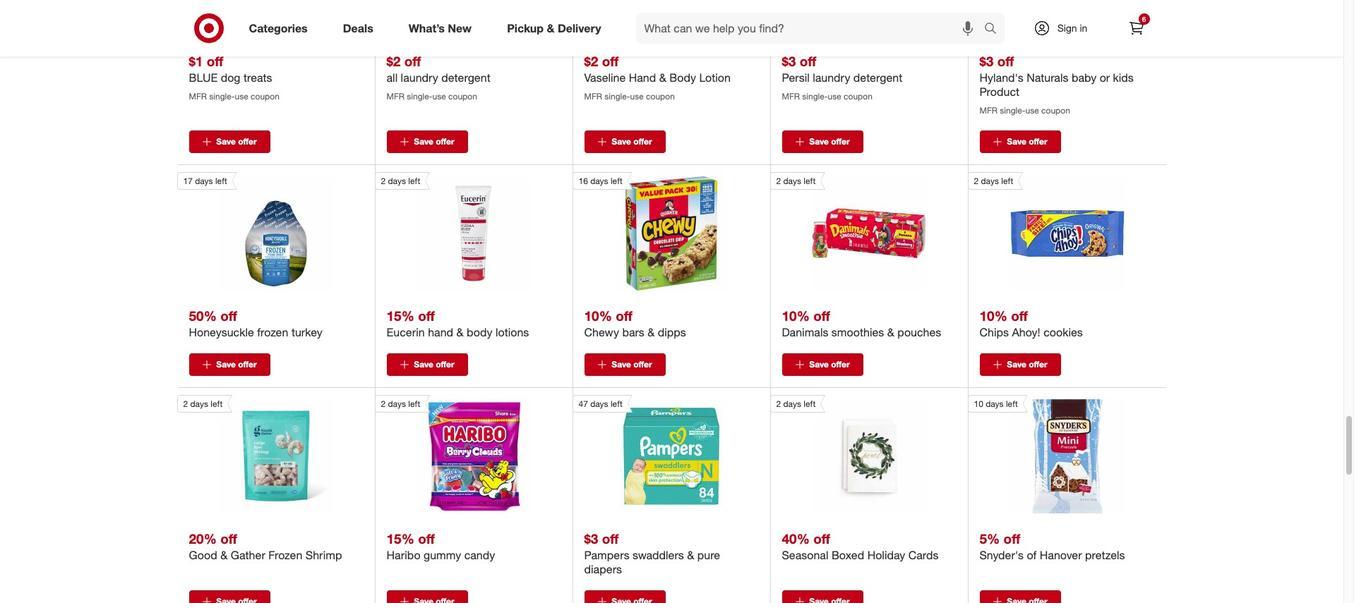 Task type: locate. For each thing, give the bounding box(es) containing it.
&
[[547, 21, 555, 35], [659, 70, 666, 85], [456, 325, 464, 340], [648, 325, 655, 340], [887, 325, 895, 340], [220, 549, 228, 563], [687, 549, 694, 563]]

single- inside $1 off blue dog treats mfr single-use coupon
[[209, 91, 235, 101]]

save offer down $2 off all laundry detergent mfr single-use coupon
[[414, 136, 454, 147]]

47 days left button
[[572, 395, 729, 514]]

dipps
[[658, 325, 686, 340]]

use inside $2 off all laundry detergent mfr single-use coupon
[[432, 91, 446, 101]]

off up "ahoy!"
[[1011, 308, 1028, 324]]

save down persil
[[809, 136, 829, 147]]

mfr
[[189, 91, 207, 101], [387, 91, 405, 101], [584, 91, 602, 101], [782, 91, 800, 101], [980, 105, 998, 116]]

off for 10% off chewy bars & dipps
[[616, 308, 633, 324]]

days for 5% off snyder's of hanover pretzels
[[986, 399, 1004, 409]]

off inside 40% off seasonal boxed holiday cards
[[814, 531, 830, 547]]

days inside "button"
[[986, 399, 1004, 409]]

cards
[[909, 549, 939, 563]]

offer down the hand
[[436, 359, 454, 370]]

2 days left button for 10% off chips ahoy! cookies
[[968, 172, 1124, 291]]

off inside $3 off persil laundry detergent mfr single-use coupon
[[800, 53, 816, 69]]

detergent
[[441, 70, 491, 85], [854, 70, 903, 85]]

15% up the eucerin
[[387, 308, 414, 324]]

mfr down product
[[980, 105, 998, 116]]

save offer down the hand
[[414, 359, 454, 370]]

10%
[[584, 308, 612, 324], [782, 308, 810, 324], [980, 308, 1007, 324]]

good
[[189, 549, 217, 563]]

off up the hand
[[418, 308, 435, 324]]

save offer button down "ahoy!"
[[980, 354, 1061, 376]]

save down $2 off all laundry detergent mfr single-use coupon
[[414, 136, 433, 147]]

save offer button for danimals smoothies & pouches
[[782, 354, 863, 376]]

days for $3 off pampers swaddlers & pure diapers
[[590, 399, 608, 409]]

$3 inside $3 off pampers swaddlers & pure diapers
[[584, 531, 598, 547]]

off inside 20% off good & gather frozen shrimp
[[220, 531, 237, 547]]

coupon inside the $3 off hyland's naturals baby or kids product mfr single-use coupon
[[1042, 105, 1070, 116]]

chewy
[[584, 325, 619, 340]]

save offer down bars
[[612, 359, 652, 370]]

save offer button for chewy bars & dipps
[[584, 354, 665, 376]]

offer down $2 off all laundry detergent mfr single-use coupon
[[436, 136, 454, 147]]

1 10% from the left
[[584, 308, 612, 324]]

0 horizontal spatial $3
[[584, 531, 598, 547]]

off inside 15% off eucerin hand & body lotions
[[418, 308, 435, 324]]

pickup & delivery link
[[495, 13, 619, 44]]

mfr down all
[[387, 91, 405, 101]]

pure
[[697, 549, 720, 563]]

& right bars
[[648, 325, 655, 340]]

save down "ahoy!"
[[1007, 359, 1027, 370]]

save for chewy bars & dipps
[[612, 359, 631, 370]]

single- inside $2 off all laundry detergent mfr single-use coupon
[[407, 91, 432, 101]]

use inside $1 off blue dog treats mfr single-use coupon
[[235, 91, 248, 101]]

swaddlers
[[633, 549, 684, 563]]

single- down product
[[1000, 105, 1026, 116]]

use inside $3 off persil laundry detergent mfr single-use coupon
[[828, 91, 841, 101]]

15% inside 15% off eucerin hand & body lotions
[[387, 308, 414, 324]]

off up the gummy
[[418, 531, 435, 547]]

off for $3 off pampers swaddlers & pure diapers
[[602, 531, 619, 547]]

16 days left button
[[572, 172, 729, 291]]

& left body
[[659, 70, 666, 85]]

chips
[[980, 325, 1009, 340]]

& right "good"
[[220, 549, 228, 563]]

turkey
[[292, 325, 323, 340]]

search button
[[978, 13, 1012, 47]]

off inside 10% off chips ahoy! cookies
[[1011, 308, 1028, 324]]

left for 5% off snyder's of hanover pretzels
[[1006, 399, 1018, 409]]

single- down what's
[[407, 91, 432, 101]]

2 horizontal spatial 10%
[[980, 308, 1007, 324]]

47
[[579, 399, 588, 409]]

laundry right persil
[[813, 70, 850, 85]]

off up persil
[[800, 53, 816, 69]]

2 15% from the top
[[387, 531, 414, 547]]

left for 15% off eucerin hand & body lotions
[[408, 176, 420, 186]]

1 laundry from the left
[[401, 70, 438, 85]]

$3 inside $3 off persil laundry detergent mfr single-use coupon
[[782, 53, 796, 69]]

pretzels
[[1085, 549, 1125, 563]]

save down bars
[[612, 359, 631, 370]]

use inside the $3 off hyland's naturals baby or kids product mfr single-use coupon
[[1026, 105, 1039, 116]]

0 vertical spatial 15%
[[387, 308, 414, 324]]

days for 10% off chewy bars & dipps
[[590, 176, 608, 186]]

single- for $3 off
[[802, 91, 828, 101]]

1 horizontal spatial $2
[[584, 53, 598, 69]]

off inside the $3 off hyland's naturals baby or kids product mfr single-use coupon
[[997, 53, 1014, 69]]

mfr inside $3 off persil laundry detergent mfr single-use coupon
[[782, 91, 800, 101]]

$2 for all
[[387, 53, 401, 69]]

save offer down $3 off persil laundry detergent mfr single-use coupon
[[809, 136, 850, 147]]

save offer up 17 days left
[[216, 136, 257, 147]]

1 detergent from the left
[[441, 70, 491, 85]]

$2
[[387, 53, 401, 69], [584, 53, 598, 69]]

save down "honeysuckle" at left
[[216, 359, 236, 370]]

offer down smoothies
[[831, 359, 850, 370]]

3 10% from the left
[[980, 308, 1007, 324]]

$3 up pampers
[[584, 531, 598, 547]]

0 horizontal spatial $2
[[387, 53, 401, 69]]

save offer for blue dog treats
[[216, 136, 257, 147]]

save offer button down danimals
[[782, 354, 863, 376]]

$3
[[782, 53, 796, 69], [980, 53, 994, 69], [584, 531, 598, 547]]

off inside $1 off blue dog treats mfr single-use coupon
[[207, 53, 223, 69]]

laundry for $2 off
[[401, 70, 438, 85]]

save offer button
[[189, 131, 270, 153], [387, 131, 468, 153], [584, 131, 665, 153], [782, 131, 863, 153], [980, 131, 1061, 153], [189, 354, 270, 376], [387, 354, 468, 376], [584, 354, 665, 376], [782, 354, 863, 376], [980, 354, 1061, 376]]

$2 off all laundry detergent mfr single-use coupon
[[387, 53, 491, 101]]

save down product
[[1007, 136, 1027, 147]]

0 horizontal spatial detergent
[[441, 70, 491, 85]]

detergent inside $2 off all laundry detergent mfr single-use coupon
[[441, 70, 491, 85]]

off for 15% off eucerin hand & body lotions
[[418, 308, 435, 324]]

off for 5% off snyder's of hanover pretzels
[[1004, 531, 1020, 547]]

use for $2 off
[[432, 91, 446, 101]]

off up seasonal
[[814, 531, 830, 547]]

& inside 15% off eucerin hand & body lotions
[[456, 325, 464, 340]]

detergent for $2 off
[[441, 70, 491, 85]]

1 $2 from the left
[[387, 53, 401, 69]]

& for $3 off pampers swaddlers & pure diapers
[[687, 549, 694, 563]]

left
[[215, 176, 227, 186], [408, 176, 420, 186], [611, 176, 623, 186], [804, 176, 816, 186], [1001, 176, 1013, 186], [211, 399, 223, 409], [408, 399, 420, 409], [611, 399, 623, 409], [804, 399, 816, 409], [1006, 399, 1018, 409]]

coupon inside $3 off persil laundry detergent mfr single-use coupon
[[844, 91, 873, 101]]

offer down bars
[[633, 359, 652, 370]]

save offer down product
[[1007, 136, 1048, 147]]

10% up danimals
[[782, 308, 810, 324]]

1 horizontal spatial detergent
[[854, 70, 903, 85]]

categories link
[[237, 13, 325, 44]]

10% for 10% off chips ahoy! cookies
[[980, 308, 1007, 324]]

off inside $2 off vaseline hand & body lotion mfr single-use coupon
[[602, 53, 619, 69]]

$2 up vaseline
[[584, 53, 598, 69]]

off up "honeysuckle" at left
[[220, 308, 237, 324]]

new
[[448, 21, 472, 35]]

diapers
[[584, 563, 622, 577]]

What can we help you find? suggestions appear below search field
[[636, 13, 987, 44]]

save up 16 days left
[[612, 136, 631, 147]]

save down danimals
[[809, 359, 829, 370]]

single- down vaseline
[[605, 91, 630, 101]]

boxed
[[832, 549, 864, 563]]

& left the pure
[[687, 549, 694, 563]]

$3 up hyland's
[[980, 53, 994, 69]]

off inside $2 off all laundry detergent mfr single-use coupon
[[404, 53, 421, 69]]

0 horizontal spatial laundry
[[401, 70, 438, 85]]

coupon inside $2 off all laundry detergent mfr single-use coupon
[[448, 91, 477, 101]]

off inside 50% off honeysuckle frozen turkey
[[220, 308, 237, 324]]

10% inside 10% off chips ahoy! cookies
[[980, 308, 1007, 324]]

offer
[[238, 136, 257, 147], [436, 136, 454, 147], [633, 136, 652, 147], [831, 136, 850, 147], [1029, 136, 1048, 147], [238, 359, 257, 370], [436, 359, 454, 370], [633, 359, 652, 370], [831, 359, 850, 370], [1029, 359, 1048, 370]]

off up pampers
[[602, 531, 619, 547]]

off inside 5% off snyder's of hanover pretzels
[[1004, 531, 1020, 547]]

detergent for $3 off
[[854, 70, 903, 85]]

15% off haribo gummy candy
[[387, 531, 495, 563]]

1 horizontal spatial laundry
[[813, 70, 850, 85]]

& right the hand
[[456, 325, 464, 340]]

hyland's
[[980, 70, 1024, 85]]

10% up chewy
[[584, 308, 612, 324]]

2 days left for 40% off seasonal boxed holiday cards
[[776, 399, 816, 409]]

off up hyland's
[[997, 53, 1014, 69]]

left for 20% off good & gather frozen shrimp
[[211, 399, 223, 409]]

left for 40% off seasonal boxed holiday cards
[[804, 399, 816, 409]]

laundry inside $2 off all laundry detergent mfr single-use coupon
[[401, 70, 438, 85]]

offer for chips ahoy! cookies
[[1029, 359, 1048, 370]]

10% off danimals smoothies & pouches
[[782, 308, 941, 340]]

single- down persil
[[802, 91, 828, 101]]

& inside $3 off pampers swaddlers & pure diapers
[[687, 549, 694, 563]]

save up 17 days left
[[216, 136, 236, 147]]

save for vaseline hand & body lotion
[[612, 136, 631, 147]]

single- inside $3 off persil laundry detergent mfr single-use coupon
[[802, 91, 828, 101]]

2 days left button for 15% off eucerin hand & body lotions
[[375, 172, 531, 291]]

what's new
[[409, 21, 472, 35]]

save offer for danimals smoothies & pouches
[[809, 359, 850, 370]]

off up "gather"
[[220, 531, 237, 547]]

$3 inside the $3 off hyland's naturals baby or kids product mfr single-use coupon
[[980, 53, 994, 69]]

save offer down danimals
[[809, 359, 850, 370]]

& left pouches
[[887, 325, 895, 340]]

save offer button down $2 off all laundry detergent mfr single-use coupon
[[387, 131, 468, 153]]

save offer button up 17 days left
[[189, 131, 270, 153]]

offer down treats
[[238, 136, 257, 147]]

detergent inside $3 off persil laundry detergent mfr single-use coupon
[[854, 70, 903, 85]]

$2 up all
[[387, 53, 401, 69]]

save
[[216, 136, 236, 147], [414, 136, 433, 147], [612, 136, 631, 147], [809, 136, 829, 147], [1007, 136, 1027, 147], [216, 359, 236, 370], [414, 359, 433, 370], [612, 359, 631, 370], [809, 359, 829, 370], [1007, 359, 1027, 370]]

laundry inside $3 off persil laundry detergent mfr single-use coupon
[[813, 70, 850, 85]]

17 days left button
[[177, 172, 333, 291]]

0 horizontal spatial 10%
[[584, 308, 612, 324]]

2 days left for 10% off chips ahoy! cookies
[[974, 176, 1013, 186]]

mfr inside $1 off blue dog treats mfr single-use coupon
[[189, 91, 207, 101]]

1 15% from the top
[[387, 308, 414, 324]]

10% inside 10% off chewy bars & dipps
[[584, 308, 612, 324]]

snyder's
[[980, 549, 1024, 563]]

off for 10% off chips ahoy! cookies
[[1011, 308, 1028, 324]]

single- down dog
[[209, 91, 235, 101]]

single- for $1 off
[[209, 91, 235, 101]]

$3 up persil
[[782, 53, 796, 69]]

off down what's
[[404, 53, 421, 69]]

10% up chips
[[980, 308, 1007, 324]]

off up danimals
[[814, 308, 830, 324]]

off inside 15% off haribo gummy candy
[[418, 531, 435, 547]]

15%
[[387, 308, 414, 324], [387, 531, 414, 547]]

save offer up 16 days left
[[612, 136, 652, 147]]

save offer button for blue dog treats
[[189, 131, 270, 153]]

save offer down "honeysuckle" at left
[[216, 359, 257, 370]]

smoothies
[[832, 325, 884, 340]]

offer for chewy bars & dipps
[[633, 359, 652, 370]]

& inside 10% off chewy bars & dipps
[[648, 325, 655, 340]]

off up snyder's
[[1004, 531, 1020, 547]]

save for persil laundry detergent
[[809, 136, 829, 147]]

15% up haribo
[[387, 531, 414, 547]]

$2 inside $2 off vaseline hand & body lotion mfr single-use coupon
[[584, 53, 598, 69]]

& inside $2 off vaseline hand & body lotion mfr single-use coupon
[[659, 70, 666, 85]]

2 horizontal spatial $3
[[980, 53, 994, 69]]

5% off snyder's of hanover pretzels
[[980, 531, 1125, 563]]

lotions
[[496, 325, 529, 340]]

offer for persil laundry detergent
[[831, 136, 850, 147]]

off up bars
[[616, 308, 633, 324]]

1 horizontal spatial 10%
[[782, 308, 810, 324]]

honeysuckle
[[189, 325, 254, 340]]

2 days left for 10% off danimals smoothies & pouches
[[776, 176, 816, 186]]

mfr down persil
[[782, 91, 800, 101]]

save offer button up 16 days left
[[584, 131, 665, 153]]

hanover
[[1040, 549, 1082, 563]]

2 days left button for 15% off haribo gummy candy
[[375, 395, 531, 514]]

offer down hand
[[633, 136, 652, 147]]

save offer button for hyland's naturals baby or kids product
[[980, 131, 1061, 153]]

2 10% from the left
[[782, 308, 810, 324]]

offer down "ahoy!"
[[1029, 359, 1048, 370]]

save for hyland's naturals baby or kids product
[[1007, 136, 1027, 147]]

10 days left button
[[968, 395, 1124, 514]]

dog
[[221, 70, 240, 85]]

off for $2 off vaseline hand & body lotion mfr single-use coupon
[[602, 53, 619, 69]]

baby
[[1072, 70, 1097, 85]]

save offer down "ahoy!"
[[1007, 359, 1048, 370]]

product
[[980, 85, 1020, 99]]

off inside 10% off chewy bars & dipps
[[616, 308, 633, 324]]

& right pickup
[[547, 21, 555, 35]]

off up vaseline
[[602, 53, 619, 69]]

off inside $3 off pampers swaddlers & pure diapers
[[602, 531, 619, 547]]

$3 off persil laundry detergent mfr single-use coupon
[[782, 53, 903, 101]]

2 $2 from the left
[[584, 53, 598, 69]]

offer for honeysuckle frozen turkey
[[238, 359, 257, 370]]

$2 inside $2 off all laundry detergent mfr single-use coupon
[[387, 53, 401, 69]]

save offer
[[216, 136, 257, 147], [414, 136, 454, 147], [612, 136, 652, 147], [809, 136, 850, 147], [1007, 136, 1048, 147], [216, 359, 257, 370], [414, 359, 454, 370], [612, 359, 652, 370], [809, 359, 850, 370], [1007, 359, 1048, 370]]

47 days left
[[579, 399, 623, 409]]

& inside 20% off good & gather frozen shrimp
[[220, 549, 228, 563]]

days
[[195, 176, 213, 186], [388, 176, 406, 186], [590, 176, 608, 186], [783, 176, 801, 186], [981, 176, 999, 186], [190, 399, 208, 409], [388, 399, 406, 409], [590, 399, 608, 409], [783, 399, 801, 409], [986, 399, 1004, 409]]

2
[[381, 176, 386, 186], [776, 176, 781, 186], [974, 176, 979, 186], [183, 399, 188, 409], [381, 399, 386, 409], [776, 399, 781, 409]]

danimals
[[782, 325, 829, 340]]

off for $3 off hyland's naturals baby or kids product mfr single-use coupon
[[997, 53, 1014, 69]]

2 days left
[[381, 176, 420, 186], [776, 176, 816, 186], [974, 176, 1013, 186], [183, 399, 223, 409], [381, 399, 420, 409], [776, 399, 816, 409]]

laundry right all
[[401, 70, 438, 85]]

use
[[235, 91, 248, 101], [432, 91, 446, 101], [630, 91, 644, 101], [828, 91, 841, 101], [1026, 105, 1039, 116]]

save for danimals smoothies & pouches
[[809, 359, 829, 370]]

2 laundry from the left
[[813, 70, 850, 85]]

16
[[579, 176, 588, 186]]

15% inside 15% off haribo gummy candy
[[387, 531, 414, 547]]

mfr down vaseline
[[584, 91, 602, 101]]

& inside 10% off danimals smoothies & pouches
[[887, 325, 895, 340]]

coupon inside $1 off blue dog treats mfr single-use coupon
[[251, 91, 280, 101]]

off for $2 off all laundry detergent mfr single-use coupon
[[404, 53, 421, 69]]

mfr inside $2 off all laundry detergent mfr single-use coupon
[[387, 91, 405, 101]]

offer down $3 off persil laundry detergent mfr single-use coupon
[[831, 136, 850, 147]]

2 detergent from the left
[[854, 70, 903, 85]]

6 link
[[1121, 13, 1152, 44]]

save offer button for vaseline hand & body lotion
[[584, 131, 665, 153]]

offer down the $3 off hyland's naturals baby or kids product mfr single-use coupon
[[1029, 136, 1048, 147]]

gummy
[[424, 549, 461, 563]]

off for 10% off danimals smoothies & pouches
[[814, 308, 830, 324]]

mfr down blue
[[189, 91, 207, 101]]

off inside 10% off danimals smoothies & pouches
[[814, 308, 830, 324]]

1 vertical spatial 15%
[[387, 531, 414, 547]]

left inside "button"
[[1006, 399, 1018, 409]]

off right $1 at the left top of page
[[207, 53, 223, 69]]

20%
[[189, 531, 217, 547]]

offer down "honeysuckle" at left
[[238, 359, 257, 370]]

off
[[207, 53, 223, 69], [404, 53, 421, 69], [602, 53, 619, 69], [800, 53, 816, 69], [997, 53, 1014, 69], [220, 308, 237, 324], [418, 308, 435, 324], [616, 308, 633, 324], [814, 308, 830, 324], [1011, 308, 1028, 324], [220, 531, 237, 547], [418, 531, 435, 547], [602, 531, 619, 547], [814, 531, 830, 547], [1004, 531, 1020, 547]]

single-
[[209, 91, 235, 101], [407, 91, 432, 101], [605, 91, 630, 101], [802, 91, 828, 101], [1000, 105, 1026, 116]]

save offer button down $3 off persil laundry detergent mfr single-use coupon
[[782, 131, 863, 153]]

save down the hand
[[414, 359, 433, 370]]

save offer button for chips ahoy! cookies
[[980, 354, 1061, 376]]

save offer button down "honeysuckle" at left
[[189, 354, 270, 376]]

off for 40% off seasonal boxed holiday cards
[[814, 531, 830, 547]]

save offer button down product
[[980, 131, 1061, 153]]

10 days left
[[974, 399, 1018, 409]]

1 horizontal spatial $3
[[782, 53, 796, 69]]

save offer button down the hand
[[387, 354, 468, 376]]

2 days left for 15% off eucerin hand & body lotions
[[381, 176, 420, 186]]

save offer for chewy bars & dipps
[[612, 359, 652, 370]]

5%
[[980, 531, 1000, 547]]

save offer button down bars
[[584, 354, 665, 376]]

save offer for chips ahoy! cookies
[[1007, 359, 1048, 370]]

left for 10% off chips ahoy! cookies
[[1001, 176, 1013, 186]]

save for blue dog treats
[[216, 136, 236, 147]]

10% inside 10% off danimals smoothies & pouches
[[782, 308, 810, 324]]



Task type: describe. For each thing, give the bounding box(es) containing it.
$2 off vaseline hand & body lotion mfr single-use coupon
[[584, 53, 731, 101]]

save for honeysuckle frozen turkey
[[216, 359, 236, 370]]

6
[[1142, 15, 1146, 23]]

bars
[[622, 325, 645, 340]]

10
[[974, 399, 983, 409]]

off for 50% off honeysuckle frozen turkey
[[220, 308, 237, 324]]

offer for vaseline hand & body lotion
[[633, 136, 652, 147]]

eucerin
[[387, 325, 425, 340]]

blue
[[189, 70, 218, 85]]

days for 15% off haribo gummy candy
[[388, 399, 406, 409]]

save offer button for honeysuckle frozen turkey
[[189, 354, 270, 376]]

16 days left
[[579, 176, 623, 186]]

left for 50% off honeysuckle frozen turkey
[[215, 176, 227, 186]]

categories
[[249, 21, 308, 35]]

2 for 15% off eucerin hand & body lotions
[[381, 176, 386, 186]]

40%
[[782, 531, 810, 547]]

pickup
[[507, 21, 544, 35]]

haribo
[[387, 549, 421, 563]]

body
[[467, 325, 493, 340]]

15% for 15% off haribo gummy candy
[[387, 531, 414, 547]]

what's
[[409, 21, 445, 35]]

persil
[[782, 70, 810, 85]]

$3 for $3 off pampers swaddlers & pure diapers
[[584, 531, 598, 547]]

single- for $2 off
[[407, 91, 432, 101]]

mfr inside $2 off vaseline hand & body lotion mfr single-use coupon
[[584, 91, 602, 101]]

hand
[[629, 70, 656, 85]]

cookies
[[1044, 325, 1083, 340]]

save for eucerin hand & body lotions
[[414, 359, 433, 370]]

mfr inside the $3 off hyland's naturals baby or kids product mfr single-use coupon
[[980, 105, 998, 116]]

mfr for $2
[[387, 91, 405, 101]]

pickup & delivery
[[507, 21, 601, 35]]

days for 10% off chips ahoy! cookies
[[981, 176, 999, 186]]

deals
[[343, 21, 373, 35]]

15% off eucerin hand & body lotions
[[387, 308, 529, 340]]

single- inside $2 off vaseline hand & body lotion mfr single-use coupon
[[605, 91, 630, 101]]

coupon for $3 off
[[844, 91, 873, 101]]

shrimp
[[306, 549, 342, 563]]

2 days left button for 40% off seasonal boxed holiday cards
[[770, 395, 926, 514]]

sign in
[[1057, 22, 1088, 34]]

& inside pickup & delivery link
[[547, 21, 555, 35]]

left for 10% off chewy bars & dipps
[[611, 176, 623, 186]]

frozen
[[257, 325, 288, 340]]

holiday
[[868, 549, 905, 563]]

50% off honeysuckle frozen turkey
[[189, 308, 323, 340]]

pampers
[[584, 549, 630, 563]]

sign
[[1057, 22, 1077, 34]]

save for all laundry detergent
[[414, 136, 433, 147]]

left for 15% off haribo gummy candy
[[408, 399, 420, 409]]

lotion
[[699, 70, 731, 85]]

save offer for vaseline hand & body lotion
[[612, 136, 652, 147]]

$2 for vaseline
[[584, 53, 598, 69]]

10% for 10% off danimals smoothies & pouches
[[782, 308, 810, 324]]

coupon inside $2 off vaseline hand & body lotion mfr single-use coupon
[[646, 91, 675, 101]]

vaseline
[[584, 70, 626, 85]]

seasonal
[[782, 549, 829, 563]]

days for 20% off good & gather frozen shrimp
[[190, 399, 208, 409]]

2 days left for 20% off good & gather frozen shrimp
[[183, 399, 223, 409]]

coupon for $1 off
[[251, 91, 280, 101]]

& for 15% off eucerin hand & body lotions
[[456, 325, 464, 340]]

or
[[1100, 70, 1110, 85]]

hand
[[428, 325, 453, 340]]

10% off chips ahoy! cookies
[[980, 308, 1083, 340]]

$3 off pampers swaddlers & pure diapers
[[584, 531, 720, 577]]

save offer button for all laundry detergent
[[387, 131, 468, 153]]

frozen
[[268, 549, 302, 563]]

body
[[669, 70, 696, 85]]

40% off seasonal boxed holiday cards
[[782, 531, 939, 563]]

gather
[[231, 549, 265, 563]]

sign in link
[[1021, 13, 1110, 44]]

all
[[387, 70, 398, 85]]

deals link
[[331, 13, 391, 44]]

off for $1 off blue dog treats mfr single-use coupon
[[207, 53, 223, 69]]

off for $3 off persil laundry detergent mfr single-use coupon
[[800, 53, 816, 69]]

of
[[1027, 549, 1037, 563]]

offer for danimals smoothies & pouches
[[831, 359, 850, 370]]

use inside $2 off vaseline hand & body lotion mfr single-use coupon
[[630, 91, 644, 101]]

laundry for $3 off
[[813, 70, 850, 85]]

save offer for all laundry detergent
[[414, 136, 454, 147]]

save offer button for eucerin hand & body lotions
[[387, 354, 468, 376]]

17 days left
[[183, 176, 227, 186]]

ahoy!
[[1012, 325, 1041, 340]]

50%
[[189, 308, 217, 324]]

2 days left for 15% off haribo gummy candy
[[381, 399, 420, 409]]

& for $2 off vaseline hand & body lotion mfr single-use coupon
[[659, 70, 666, 85]]

$1 off blue dog treats mfr single-use coupon
[[189, 53, 280, 101]]

$3 for $3 off persil laundry detergent mfr single-use coupon
[[782, 53, 796, 69]]

in
[[1080, 22, 1088, 34]]

2 for 10% off chips ahoy! cookies
[[974, 176, 979, 186]]

$3 off hyland's naturals baby or kids product mfr single-use coupon
[[980, 53, 1134, 116]]

10% off chewy bars & dipps
[[584, 308, 686, 340]]

save for chips ahoy! cookies
[[1007, 359, 1027, 370]]

15% for 15% off eucerin hand & body lotions
[[387, 308, 414, 324]]

search
[[978, 22, 1012, 36]]

days for 15% off eucerin hand & body lotions
[[388, 176, 406, 186]]

use for $3 off
[[828, 91, 841, 101]]

2 for 10% off danimals smoothies & pouches
[[776, 176, 781, 186]]

pouches
[[898, 325, 941, 340]]

offer for hyland's naturals baby or kids product
[[1029, 136, 1048, 147]]

offer for all laundry detergent
[[436, 136, 454, 147]]

coupon for $2 off
[[448, 91, 477, 101]]

17
[[183, 176, 193, 186]]

days for 10% off danimals smoothies & pouches
[[783, 176, 801, 186]]

off for 20% off good & gather frozen shrimp
[[220, 531, 237, 547]]

kids
[[1113, 70, 1134, 85]]

& for 10% off danimals smoothies & pouches
[[887, 325, 895, 340]]

delivery
[[558, 21, 601, 35]]

left for $3 off pampers swaddlers & pure diapers
[[611, 399, 623, 409]]

what's new link
[[397, 13, 489, 44]]

mfr for $1
[[189, 91, 207, 101]]

10% for 10% off chewy bars & dipps
[[584, 308, 612, 324]]

candy
[[464, 549, 495, 563]]

single- inside the $3 off hyland's naturals baby or kids product mfr single-use coupon
[[1000, 105, 1026, 116]]

20% off good & gather frozen shrimp
[[189, 531, 342, 563]]

days for 40% off seasonal boxed holiday cards
[[783, 399, 801, 409]]

2 for 40% off seasonal boxed holiday cards
[[776, 399, 781, 409]]

save offer button for persil laundry detergent
[[782, 131, 863, 153]]

$3 for $3 off hyland's naturals baby or kids product mfr single-use coupon
[[980, 53, 994, 69]]

naturals
[[1027, 70, 1069, 85]]

$1
[[189, 53, 203, 69]]

offer for blue dog treats
[[238, 136, 257, 147]]

save offer for hyland's naturals baby or kids product
[[1007, 136, 1048, 147]]

days for 50% off honeysuckle frozen turkey
[[195, 176, 213, 186]]

2 days left button for 20% off good & gather frozen shrimp
[[177, 395, 333, 514]]

save offer for eucerin hand & body lotions
[[414, 359, 454, 370]]

left for 10% off danimals smoothies & pouches
[[804, 176, 816, 186]]

2 for 15% off haribo gummy candy
[[381, 399, 386, 409]]

treats
[[244, 70, 272, 85]]

save offer for persil laundry detergent
[[809, 136, 850, 147]]



Task type: vqa. For each thing, say whether or not it's contained in the screenshot.


